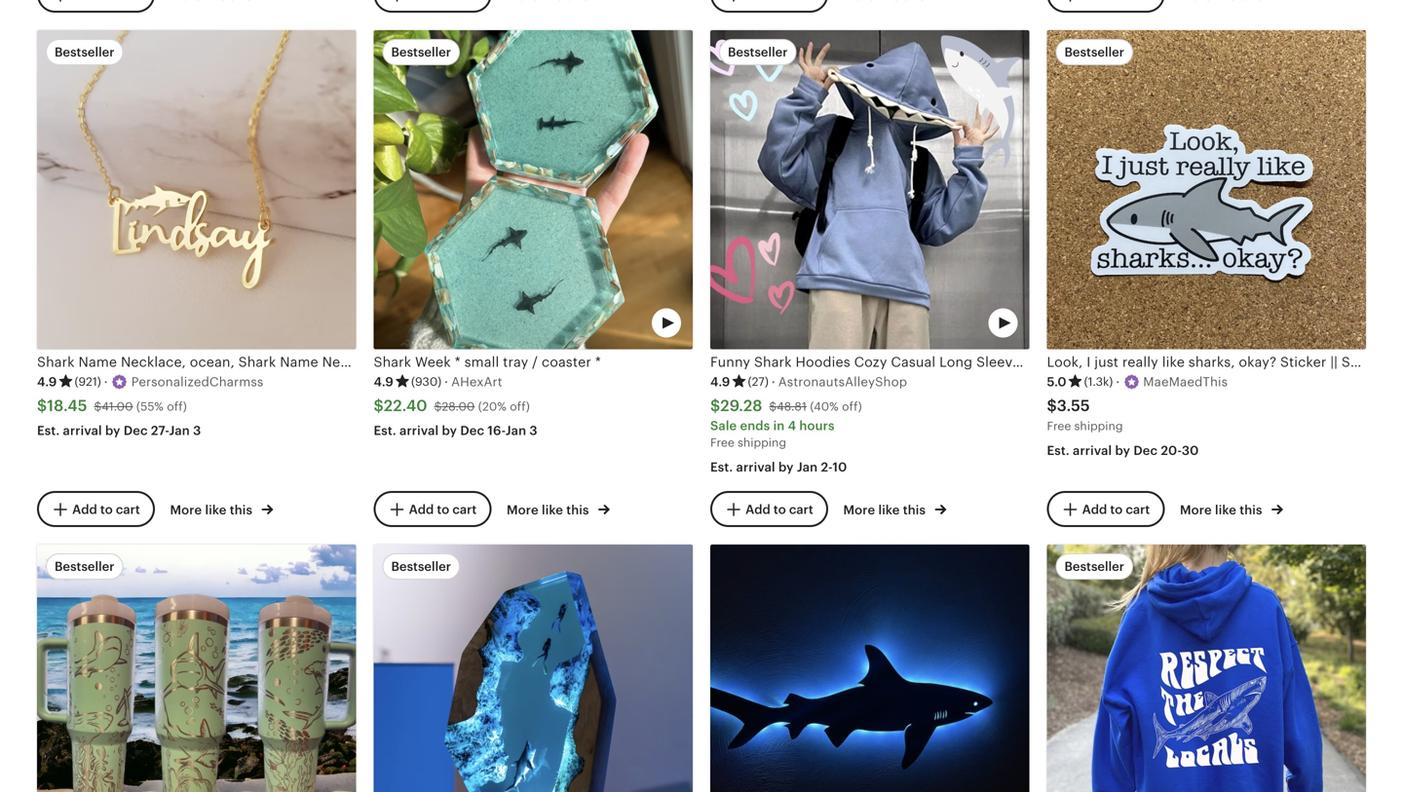 Task type: vqa. For each thing, say whether or not it's contained in the screenshot.
by
yes



Task type: locate. For each thing, give the bounding box(es) containing it.
0 horizontal spatial bestseller link
[[37, 545, 356, 792]]

0 horizontal spatial product video element
[[37, 545, 356, 792]]

3 · from the left
[[772, 375, 776, 389]]

1 4.9 from the left
[[37, 375, 57, 389]]

4 add to cart from the left
[[1082, 502, 1150, 517]]

$ 29.28 $ 48.81 (40% off) sale ends in 4 hours free shipping
[[711, 397, 862, 449]]

*
[[455, 354, 461, 370], [595, 354, 601, 370]]

2 · from the left
[[445, 375, 448, 389]]

more
[[170, 503, 202, 517], [507, 503, 539, 517], [844, 503, 875, 517], [1180, 503, 1212, 517]]

off) right (20%
[[510, 400, 530, 413]]

product video element for 29.28
[[711, 30, 1030, 350]]

more for 18.45
[[170, 503, 202, 517]]

1 horizontal spatial 3
[[530, 423, 538, 438]]

2 3 from the left
[[530, 423, 538, 438]]

· right (921) on the left of page
[[104, 375, 108, 389]]

week
[[415, 354, 451, 370]]

more like this for 29.28
[[844, 503, 929, 517]]

1 horizontal spatial shipping
[[1075, 419, 1123, 433]]

2 add from the left
[[409, 502, 434, 517]]

by for dec 20-30
[[1115, 444, 1131, 458]]

add to cart button down est. arrival by dec 16-jan 3
[[374, 491, 491, 527]]

respect the locals hoodie with words on back, hoodie surfing, hoodie save the shark, oversize vsco hoodie, pinterest hoodie,aesthetic hoodie image
[[1047, 545, 1366, 792]]

dec for 22.40
[[460, 423, 485, 438]]

more like this link
[[170, 499, 273, 519], [507, 499, 610, 519], [844, 499, 947, 519], [1180, 499, 1283, 519]]

4
[[788, 418, 796, 433]]

2 add to cart from the left
[[409, 502, 477, 517]]

$ inside $ 22.40 $ 28.00 (20% off)
[[434, 400, 442, 413]]

cart for 29.28
[[789, 502, 814, 517]]

1 · from the left
[[104, 375, 108, 389]]

to
[[100, 502, 113, 517], [437, 502, 450, 517], [774, 502, 786, 517], [1111, 502, 1123, 517]]

(55%
[[136, 400, 164, 413]]

4 this from the left
[[1240, 503, 1263, 517]]

add
[[72, 502, 97, 517], [409, 502, 434, 517], [746, 502, 771, 517], [1082, 502, 1107, 517]]

0 horizontal spatial 3
[[193, 423, 201, 438]]

arrival down $ 3.55 free shipping
[[1073, 444, 1112, 458]]

4 to from the left
[[1111, 502, 1123, 517]]

0 horizontal spatial free
[[711, 436, 735, 449]]

dec left 20-
[[1134, 444, 1158, 458]]

by down 41.00 on the left bottom of the page
[[105, 423, 120, 438]]

by down $ 22.40 $ 28.00 (20% off)
[[442, 423, 457, 438]]

3 to from the left
[[774, 502, 786, 517]]

4 like from the left
[[1215, 503, 1237, 517]]

dec left the 16-
[[460, 423, 485, 438]]

0 vertical spatial free
[[1047, 419, 1071, 433]]

free
[[1047, 419, 1071, 433], [711, 436, 735, 449]]

like for 18.45
[[205, 503, 227, 517]]

to down est. arrival by jan 2-10
[[774, 502, 786, 517]]

3 off) from the left
[[842, 400, 862, 413]]

1 this from the left
[[230, 503, 253, 517]]

4.9 up 18.45
[[37, 375, 57, 389]]

3 more like this link from the left
[[844, 499, 947, 519]]

shark week * small tray / coaster *
[[374, 354, 601, 370]]

2 more like this from the left
[[507, 503, 592, 517]]

off) inside $ 22.40 $ 28.00 (20% off)
[[510, 400, 530, 413]]

add down est. arrival by dec 16-jan 3
[[409, 502, 434, 517]]

jan down (20%
[[506, 423, 526, 438]]

2 4.9 from the left
[[374, 375, 394, 389]]

4.9 down shark
[[374, 375, 394, 389]]

0 horizontal spatial dec
[[124, 423, 148, 438]]

2 more from the left
[[507, 503, 539, 517]]

1 more like this link from the left
[[170, 499, 273, 519]]

cart for 18.45
[[116, 502, 140, 517]]

this for 18.45
[[230, 503, 253, 517]]

lighted shark sign -lit- backlit led light - regular or hammerhead image
[[711, 545, 1030, 792]]

4.9
[[37, 375, 57, 389], [374, 375, 394, 389], [711, 375, 730, 389]]

0 vertical spatial shipping
[[1075, 419, 1123, 433]]

cart down est. arrival by jan 2-10
[[789, 502, 814, 517]]

est. down 22.40
[[374, 423, 396, 438]]

like
[[205, 503, 227, 517], [542, 503, 563, 517], [879, 503, 900, 517], [1215, 503, 1237, 517]]

1 horizontal spatial product video element
[[374, 30, 693, 350]]

1 vertical spatial free
[[711, 436, 735, 449]]

by
[[105, 423, 120, 438], [442, 423, 457, 438], [1115, 444, 1131, 458], [779, 460, 794, 475]]

arrival down 22.40
[[400, 423, 439, 438]]

funny shark hoodies cozy casual long sleeve pullover for men and women - autumn and winter comfy sweatshirt - perfect school couple clothes! image
[[711, 30, 1030, 350]]

· for 22.40
[[445, 375, 448, 389]]

3 add to cart from the left
[[746, 502, 814, 517]]

est. down 18.45
[[37, 423, 60, 438]]

add to cart button
[[37, 491, 155, 527], [374, 491, 491, 527], [711, 491, 828, 527], [1047, 491, 1165, 527]]

1 * from the left
[[455, 354, 461, 370]]

2 horizontal spatial off)
[[842, 400, 862, 413]]

1 to from the left
[[100, 502, 113, 517]]

4 more like this link from the left
[[1180, 499, 1283, 519]]

add to cart for 18.45
[[72, 502, 140, 517]]

·
[[104, 375, 108, 389], [445, 375, 448, 389], [772, 375, 776, 389], [1116, 375, 1120, 389]]

0 horizontal spatial shipping
[[738, 436, 787, 449]]

2 to from the left
[[437, 502, 450, 517]]

$ down 5.0
[[1047, 397, 1057, 415]]

1 3 from the left
[[193, 423, 201, 438]]

1 horizontal spatial off)
[[510, 400, 530, 413]]

add to cart button down est. arrival by dec 27-jan 3
[[37, 491, 155, 527]]

by for jan 2-10
[[779, 460, 794, 475]]

jan down $ 18.45 $ 41.00 (55% off) on the left
[[169, 423, 190, 438]]

3 right the 16-
[[530, 423, 538, 438]]

2 this from the left
[[567, 503, 589, 517]]

48.81
[[777, 400, 807, 413]]

$ inside $ 18.45 $ 41.00 (55% off)
[[94, 400, 102, 413]]

1 add to cart button from the left
[[37, 491, 155, 527]]

cart down est. arrival by dec 20-30
[[1126, 502, 1150, 517]]

2 more like this link from the left
[[507, 499, 610, 519]]

2 like from the left
[[542, 503, 563, 517]]

to down est. arrival by dec 20-30
[[1111, 502, 1123, 517]]

free down 3.55
[[1047, 419, 1071, 433]]

arrival down 18.45
[[63, 423, 102, 438]]

off) for 18.45
[[167, 400, 187, 413]]

add to cart down est. arrival by dec 16-jan 3
[[409, 502, 477, 517]]

shipping down ends
[[738, 436, 787, 449]]

arrival down ends
[[736, 460, 776, 475]]

add for 18.45
[[72, 502, 97, 517]]

est. for est. arrival by jan 2-10
[[711, 460, 733, 475]]

1 more from the left
[[170, 503, 202, 517]]

20-
[[1161, 444, 1182, 458]]

$ 18.45 $ 41.00 (55% off)
[[37, 397, 187, 415]]

4 add from the left
[[1082, 502, 1107, 517]]

by for dec 27-jan 3
[[105, 423, 120, 438]]

1 horizontal spatial bestseller link
[[374, 545, 693, 792]]

(1.3k)
[[1084, 375, 1113, 388]]

est. down sale
[[711, 460, 733, 475]]

est. for est. arrival by dec 20-30
[[1047, 444, 1070, 458]]

jan
[[169, 423, 190, 438], [506, 423, 526, 438], [797, 460, 818, 475]]

3.55
[[1057, 397, 1090, 415]]

to down est. arrival by dec 27-jan 3
[[100, 502, 113, 517]]

0 horizontal spatial off)
[[167, 400, 187, 413]]

3 more from the left
[[844, 503, 875, 517]]

3 for 18.45
[[193, 423, 201, 438]]

est.
[[37, 423, 60, 438], [374, 423, 396, 438], [1047, 444, 1070, 458], [711, 460, 733, 475]]

3 this from the left
[[903, 503, 926, 517]]

add to cart button down est. arrival by jan 2-10
[[711, 491, 828, 527]]

3 cart from the left
[[789, 502, 814, 517]]

add to cart down est. arrival by jan 2-10
[[746, 502, 814, 517]]

like for 29.28
[[879, 503, 900, 517]]

shipping
[[1075, 419, 1123, 433], [738, 436, 787, 449]]

add to cart
[[72, 502, 140, 517], [409, 502, 477, 517], [746, 502, 814, 517], [1082, 502, 1150, 517]]

1 horizontal spatial jan
[[506, 423, 526, 438]]

(921)
[[75, 375, 101, 388]]

3 add from the left
[[746, 502, 771, 517]]

cart down est. arrival by dec 27-jan 3
[[116, 502, 140, 517]]

2 horizontal spatial product video element
[[711, 30, 1030, 350]]

add to cart button down est. arrival by dec 20-30
[[1047, 491, 1165, 527]]

free down sale
[[711, 436, 735, 449]]

product video element
[[374, 30, 693, 350], [711, 30, 1030, 350], [37, 545, 356, 792]]

/
[[532, 354, 538, 370]]

arrival
[[63, 423, 102, 438], [400, 423, 439, 438], [1073, 444, 1112, 458], [736, 460, 776, 475]]

more like this for 18.45
[[170, 503, 256, 517]]

3 add to cart button from the left
[[711, 491, 828, 527]]

off) for 22.40
[[510, 400, 530, 413]]

more like this
[[170, 503, 256, 517], [507, 503, 592, 517], [844, 503, 929, 517], [1180, 503, 1266, 517]]

shipping inside $ 29.28 $ 48.81 (40% off) sale ends in 4 hours free shipping
[[738, 436, 787, 449]]

1 add from the left
[[72, 502, 97, 517]]

· right (1.3k)
[[1116, 375, 1120, 389]]

1 like from the left
[[205, 503, 227, 517]]

2 add to cart button from the left
[[374, 491, 491, 527]]

$ down "(930)"
[[434, 400, 442, 413]]

3 4.9 from the left
[[711, 375, 730, 389]]

3
[[193, 423, 201, 438], [530, 423, 538, 438]]

jan left 2-
[[797, 460, 818, 475]]

0 horizontal spatial jan
[[169, 423, 190, 438]]

add to cart down est. arrival by dec 20-30
[[1082, 502, 1150, 517]]

3 right 27-
[[193, 423, 201, 438]]

1 more like this from the left
[[170, 503, 256, 517]]

off) inside $ 18.45 $ 41.00 (55% off)
[[167, 400, 187, 413]]

cart
[[116, 502, 140, 517], [453, 502, 477, 517], [789, 502, 814, 517], [1126, 502, 1150, 517]]

4.9 for 22.40
[[374, 375, 394, 389]]

by left 2-
[[779, 460, 794, 475]]

more for 29.28
[[844, 503, 875, 517]]

(20%
[[478, 400, 507, 413]]

add down est. arrival by jan 2-10
[[746, 502, 771, 517]]

2 * from the left
[[595, 354, 601, 370]]

10
[[833, 460, 847, 475]]

add down est. arrival by dec 20-30
[[1082, 502, 1107, 517]]

shipping down 3.55
[[1075, 419, 1123, 433]]

off)
[[167, 400, 187, 413], [510, 400, 530, 413], [842, 400, 862, 413]]

· right "(930)"
[[445, 375, 448, 389]]

1 off) from the left
[[167, 400, 187, 413]]

1 cart from the left
[[116, 502, 140, 517]]

· for 18.45
[[104, 375, 108, 389]]

3 more like this from the left
[[844, 503, 929, 517]]

$
[[37, 397, 47, 415], [374, 397, 384, 415], [711, 397, 721, 415], [1047, 397, 1057, 415], [94, 400, 102, 413], [434, 400, 442, 413], [769, 400, 777, 413]]

add down est. arrival by dec 27-jan 3
[[72, 502, 97, 517]]

bestseller
[[55, 45, 114, 60], [391, 45, 451, 60], [728, 45, 788, 60], [1065, 45, 1125, 60], [55, 560, 114, 574], [391, 560, 451, 574], [1065, 560, 1125, 574]]

1 horizontal spatial dec
[[460, 423, 485, 438]]

4 more from the left
[[1180, 503, 1212, 517]]

· right (27)
[[772, 375, 776, 389]]

this
[[230, 503, 253, 517], [567, 503, 589, 517], [903, 503, 926, 517], [1240, 503, 1263, 517]]

to down est. arrival by dec 16-jan 3
[[437, 502, 450, 517]]

2 horizontal spatial bestseller link
[[1047, 545, 1366, 792]]

this for 22.40
[[567, 503, 589, 517]]

* right coaster
[[595, 354, 601, 370]]

dec
[[124, 423, 148, 438], [460, 423, 485, 438], [1134, 444, 1158, 458]]

3 like from the left
[[879, 503, 900, 517]]

1 horizontal spatial *
[[595, 354, 601, 370]]

to for 18.45
[[100, 502, 113, 517]]

off) right (40%
[[842, 400, 862, 413]]

dec left 27-
[[124, 423, 148, 438]]

3 bestseller link from the left
[[1047, 545, 1366, 792]]

27-
[[151, 423, 169, 438]]

4.9 up 29.28
[[711, 375, 730, 389]]

2 cart from the left
[[453, 502, 477, 517]]

1 vertical spatial shipping
[[738, 436, 787, 449]]

28.00
[[442, 400, 475, 413]]

add to cart for 29.28
[[746, 502, 814, 517]]

est. down $ 3.55 free shipping
[[1047, 444, 1070, 458]]

est. arrival by dec 27-jan 3
[[37, 423, 201, 438]]

0 horizontal spatial *
[[455, 354, 461, 370]]

* left the small on the top left of the page
[[455, 354, 461, 370]]

4 · from the left
[[1116, 375, 1120, 389]]

$ down (921) on the left of page
[[94, 400, 102, 413]]

cart down est. arrival by dec 16-jan 3
[[453, 502, 477, 517]]

1 add to cart from the left
[[72, 502, 140, 517]]

off) right (55%
[[167, 400, 187, 413]]

$ down shark
[[374, 397, 384, 415]]

by left 20-
[[1115, 444, 1131, 458]]

2 off) from the left
[[510, 400, 530, 413]]

1 horizontal spatial 4.9
[[374, 375, 394, 389]]

add to cart button for 18.45
[[37, 491, 155, 527]]

add to cart button for 22.40
[[374, 491, 491, 527]]

1 horizontal spatial free
[[1047, 419, 1071, 433]]

add to cart button for 29.28
[[711, 491, 828, 527]]

est. arrival by dec 16-jan 3
[[374, 423, 538, 438]]

0 horizontal spatial 4.9
[[37, 375, 57, 389]]

add to cart down est. arrival by dec 27-jan 3
[[72, 502, 140, 517]]

bestseller link
[[37, 545, 356, 792], [374, 545, 693, 792], [1047, 545, 1366, 792]]

2 horizontal spatial 4.9
[[711, 375, 730, 389]]

(40%
[[810, 400, 839, 413]]



Task type: describe. For each thing, give the bounding box(es) containing it.
18.45
[[47, 397, 87, 415]]

shark name necklace, ocean, shark name necklace, silver shark necklace, gift for her, love of shark necklace image
[[37, 30, 356, 350]]

add to cart for 22.40
[[409, 502, 477, 517]]

2 horizontal spatial dec
[[1134, 444, 1158, 458]]

est. for est. arrival by dec 27-jan 3
[[37, 423, 60, 438]]

2 horizontal spatial jan
[[797, 460, 818, 475]]

add for 22.40
[[409, 502, 434, 517]]

look, i just really like sharks, okay? sticker || shark lover sticker || funny shark sticker || shark decal || gift for shark lover image
[[1047, 30, 1366, 350]]

jan for 18.45
[[169, 423, 190, 438]]

arrival for dec 20-30
[[1073, 444, 1112, 458]]

est. for est. arrival by dec 16-jan 3
[[374, 423, 396, 438]]

4 more like this from the left
[[1180, 503, 1266, 517]]

scuba diver epoxy lamp, custom epoxy resin lamp, resin night light, resin wood art lamp, custom night light, personalized night light image
[[374, 545, 693, 792]]

1 bestseller link from the left
[[37, 545, 356, 792]]

ends
[[740, 418, 770, 433]]

cart for 22.40
[[453, 502, 477, 517]]

$ 22.40 $ 28.00 (20% off)
[[374, 397, 530, 415]]

41.00
[[102, 400, 133, 413]]

like for 22.40
[[542, 503, 563, 517]]

dec for 18.45
[[124, 423, 148, 438]]

more like this link for 18.45
[[170, 499, 273, 519]]

$ up in
[[769, 400, 777, 413]]

more like this link for 29.28
[[844, 499, 947, 519]]

tray
[[503, 354, 529, 370]]

16-
[[488, 423, 506, 438]]

$ left 41.00 on the left bottom of the page
[[37, 397, 47, 415]]

arrival for dec 16-jan 3
[[400, 423, 439, 438]]

off) inside $ 29.28 $ 48.81 (40% off) sale ends in 4 hours free shipping
[[842, 400, 862, 413]]

free inside $ 3.55 free shipping
[[1047, 419, 1071, 433]]

est. arrival by dec 20-30
[[1047, 444, 1199, 458]]

22.40
[[384, 397, 427, 415]]

est. arrival by jan 2-10
[[711, 460, 847, 475]]

shark week * small tray / coaster * image
[[374, 30, 693, 350]]

more like this for 22.40
[[507, 503, 592, 517]]

to for 22.40
[[437, 502, 450, 517]]

2-
[[821, 460, 833, 475]]

29.28
[[721, 397, 763, 415]]

$ 3.55 free shipping
[[1047, 397, 1123, 433]]

hours
[[800, 418, 835, 433]]

arrival for jan 2-10
[[736, 460, 776, 475]]

4.9 for 18.45
[[37, 375, 57, 389]]

(930)
[[411, 375, 442, 388]]

by for dec 16-jan 3
[[442, 423, 457, 438]]

in
[[773, 418, 785, 433]]

(27)
[[748, 375, 769, 388]]

jan for 22.40
[[506, 423, 526, 438]]

shipping inside $ 3.55 free shipping
[[1075, 419, 1123, 433]]

arrival for dec 27-jan 3
[[63, 423, 102, 438]]

coaster
[[542, 354, 592, 370]]

to for 29.28
[[774, 502, 786, 517]]

product video element for 22.40
[[374, 30, 693, 350]]

40oz engraved tumbler with handle and straw | cup holder friendly travel mug | vacuum insulated large water bottle | underwater sharks image
[[37, 545, 356, 792]]

shark
[[374, 354, 411, 370]]

· for 29.28
[[772, 375, 776, 389]]

add for 29.28
[[746, 502, 771, 517]]

$ up sale
[[711, 397, 721, 415]]

more like this link for 22.40
[[507, 499, 610, 519]]

small
[[465, 354, 499, 370]]

30
[[1182, 444, 1199, 458]]

4 add to cart button from the left
[[1047, 491, 1165, 527]]

$ inside $ 3.55 free shipping
[[1047, 397, 1057, 415]]

4 cart from the left
[[1126, 502, 1150, 517]]

this for 29.28
[[903, 503, 926, 517]]

more for 22.40
[[507, 503, 539, 517]]

5.0
[[1047, 375, 1067, 389]]

3 for 22.40
[[530, 423, 538, 438]]

2 bestseller link from the left
[[374, 545, 693, 792]]

sale
[[711, 418, 737, 433]]

free inside $ 29.28 $ 48.81 (40% off) sale ends in 4 hours free shipping
[[711, 436, 735, 449]]



